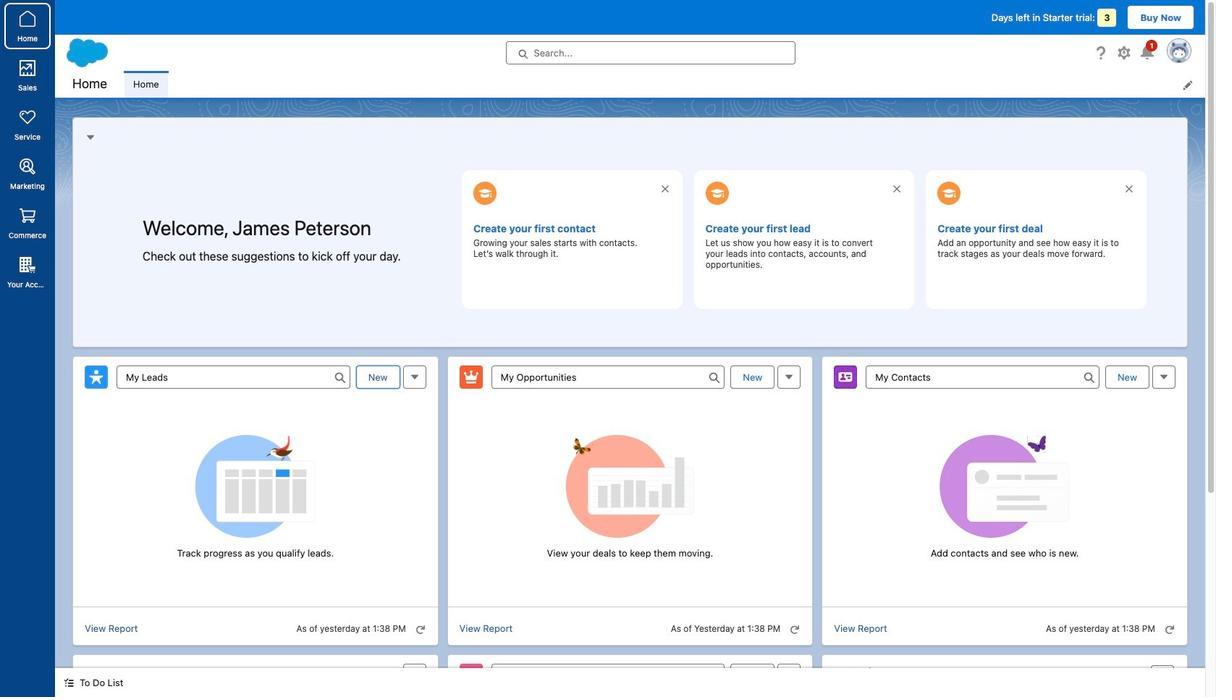 Task type: locate. For each thing, give the bounding box(es) containing it.
1 horizontal spatial select an option text field
[[866, 365, 1100, 388]]

text default image
[[64, 678, 74, 688]]

0 horizontal spatial select an option text field
[[117, 365, 350, 388]]

list
[[125, 71, 1206, 98]]

Select an Option text field
[[117, 365, 350, 388], [866, 365, 1100, 388]]



Task type: describe. For each thing, give the bounding box(es) containing it.
2 select an option text field from the left
[[866, 365, 1100, 388]]

1 select an option text field from the left
[[117, 365, 350, 388]]



Task type: vqa. For each thing, say whether or not it's contained in the screenshot.
2nd Select an Option text field from left
yes



